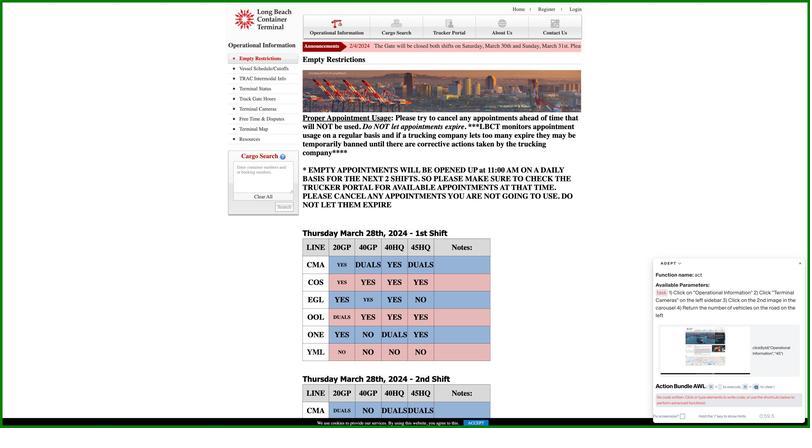 Task type: describe. For each thing, give the bounding box(es) containing it.
1 vertical spatial menu bar
[[228, 54, 301, 144]]

Enter container numbers and/ or booking numbers.  text field
[[233, 162, 294, 193]]



Task type: locate. For each thing, give the bounding box(es) containing it.
0 horizontal spatial menu bar
[[228, 54, 301, 144]]

0 vertical spatial menu bar
[[303, 15, 582, 38]]

menu bar
[[303, 15, 582, 38], [228, 54, 301, 144]]

1 horizontal spatial menu bar
[[303, 15, 582, 38]]

None submit
[[275, 202, 294, 212]]



Task type: vqa. For each thing, say whether or not it's contained in the screenshot.
CHECK
no



